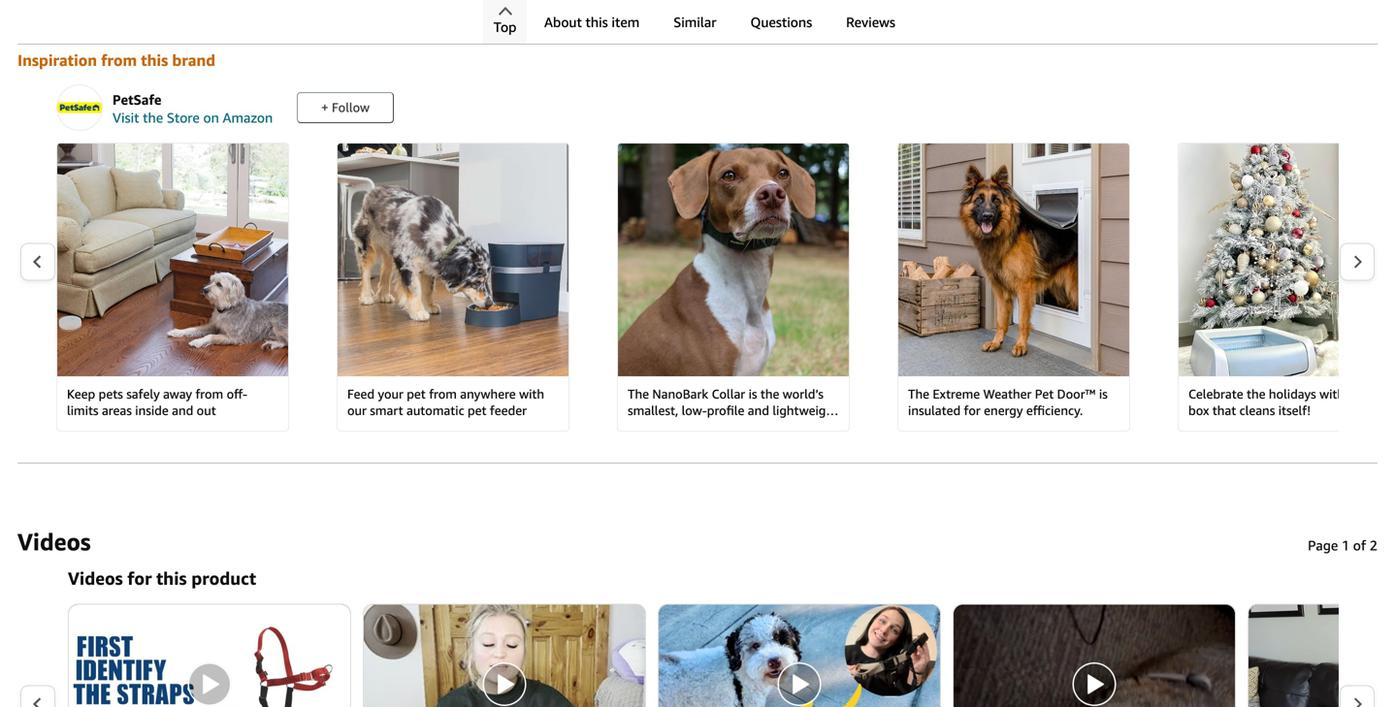 Task type: vqa. For each thing, say whether or not it's contained in the screenshot.
right Free
no



Task type: locate. For each thing, give the bounding box(es) containing it.
from inside feed your pet from anywhere with our smart automatic pet feeder
[[429, 387, 457, 402]]

1 is from the left
[[749, 387, 758, 402]]

this
[[586, 14, 608, 30], [141, 51, 168, 69], [156, 568, 187, 589]]

0 horizontal spatial the
[[628, 387, 649, 402]]

0 vertical spatial videos
[[17, 528, 91, 556]]

0 horizontal spatial pet
[[407, 387, 426, 402]]

1 vertical spatial for
[[128, 568, 152, 589]]

videos inside list
[[68, 568, 123, 589]]

list containing keep pets safely away from off- limits areas inside and out
[[56, 143, 1396, 432]]

1 vertical spatial next image
[[1353, 698, 1364, 708]]

1 horizontal spatial is
[[1100, 387, 1108, 402]]

from up petsafe
[[101, 51, 137, 69]]

2 horizontal spatial from
[[429, 387, 457, 402]]

feed your pet from anywhere with our smart automatic pet feeder
[[347, 387, 545, 418]]

2
[[1370, 538, 1378, 554]]

0 horizontal spatial and
[[172, 403, 193, 418]]

for inside the extreme weather pet door™ is insulated for energy efficiency.
[[964, 403, 981, 418]]

keep pets safely away from off- limits areas inside and out
[[67, 387, 248, 418]]

similar
[[674, 14, 717, 30]]

and down away
[[172, 403, 193, 418]]

world's
[[783, 387, 824, 402]]

the up 'smallest,'
[[628, 387, 649, 402]]

from up automatic
[[429, 387, 457, 402]]

next image for previous image
[[1353, 255, 1364, 269]]

insulated
[[909, 403, 961, 418]]

petsafe
[[113, 92, 162, 108]]

1 next image from the top
[[1353, 255, 1364, 269]]

pet down anywhere
[[468, 403, 487, 418]]

1 the from the left
[[628, 387, 649, 402]]

is right door™
[[1100, 387, 1108, 402]]

+ follow
[[321, 100, 370, 115]]

page
[[1308, 538, 1339, 554]]

videos
[[17, 528, 91, 556], [68, 568, 123, 589]]

the nanobark collar is the world's smallest, low-profile and lightweig… link
[[618, 144, 849, 431]]

inside
[[135, 403, 169, 418]]

visit
[[113, 110, 139, 126]]

next image
[[1353, 255, 1364, 269], [1353, 698, 1364, 708]]

this left brand at the top left
[[141, 51, 168, 69]]

the
[[628, 387, 649, 402], [909, 387, 930, 402]]

the inside the extreme weather pet door™ is insulated for energy efficiency.
[[909, 387, 930, 402]]

0 vertical spatial this
[[586, 14, 608, 30]]

visit the store on amazon link
[[113, 110, 284, 126]]

pet
[[407, 387, 426, 402], [468, 403, 487, 418]]

weather
[[984, 387, 1032, 402]]

the inside the nanobark collar is the world's smallest, low-profile and lightweig…
[[628, 387, 649, 402]]

cleans
[[1240, 403, 1276, 418]]

0 horizontal spatial is
[[749, 387, 758, 402]]

extreme
[[933, 387, 980, 402]]

collar
[[712, 387, 746, 402]]

box
[[1189, 403, 1210, 418]]

automatic
[[407, 403, 465, 418]]

petsafe visit the store on amazon
[[113, 92, 273, 126]]

0 horizontal spatial with
[[519, 387, 545, 402]]

low-
[[682, 403, 707, 418]]

with up feeder in the bottom left of the page
[[519, 387, 545, 402]]

the left world's
[[761, 387, 780, 402]]

pet
[[1035, 387, 1054, 402]]

is
[[749, 387, 758, 402], [1100, 387, 1108, 402]]

for left product
[[128, 568, 152, 589]]

2 the from the left
[[909, 387, 930, 402]]

keep pets safely away from off- limits areas inside and out link
[[57, 144, 288, 431]]

on
[[203, 110, 219, 126]]

nanobark
[[653, 387, 709, 402]]

the up insulated
[[909, 387, 930, 402]]

2 next image from the top
[[1353, 698, 1364, 708]]

1 horizontal spatial the
[[909, 387, 930, 402]]

door™
[[1058, 387, 1096, 402]]

and right profile
[[748, 403, 770, 418]]

the
[[143, 110, 163, 126], [761, 387, 780, 402], [1247, 387, 1266, 402], [1349, 387, 1368, 402]]

videos inside "element"
[[17, 528, 91, 556]]

is right collar
[[749, 387, 758, 402]]

0 horizontal spatial for
[[128, 568, 152, 589]]

previous image
[[32, 255, 43, 269]]

feed your pet from anywhere with our smart automatic pet feeder link
[[338, 144, 569, 431]]

1 horizontal spatial with
[[1320, 387, 1345, 402]]

this inside list
[[156, 568, 187, 589]]

from
[[101, 51, 137, 69], [196, 387, 223, 402], [429, 387, 457, 402]]

1
[[1342, 538, 1350, 554]]

with right holidays
[[1320, 387, 1345, 402]]

1 horizontal spatial for
[[964, 403, 981, 418]]

with
[[519, 387, 545, 402], [1320, 387, 1345, 402]]

out
[[197, 403, 216, 418]]

limits
[[67, 403, 99, 418]]

1 horizontal spatial and
[[748, 403, 770, 418]]

that
[[1213, 403, 1237, 418]]

videos for videos
[[17, 528, 91, 556]]

anywhere
[[460, 387, 516, 402]]

feed
[[347, 387, 375, 402]]

1 horizontal spatial pet
[[468, 403, 487, 418]]

videos for this product list
[[56, 567, 1396, 708]]

the extreme weather pet door™ is insulated for energy efficiency. link
[[899, 144, 1130, 431]]

1 horizontal spatial from
[[196, 387, 223, 402]]

for down extreme
[[964, 403, 981, 418]]

and inside keep pets safely away from off- limits areas inside and out
[[172, 403, 193, 418]]

is inside the nanobark collar is the world's smallest, low-profile and lightweig…
[[749, 387, 758, 402]]

1 vertical spatial pet
[[468, 403, 487, 418]]

from up out
[[196, 387, 223, 402]]

this left item
[[586, 14, 608, 30]]

questions
[[751, 14, 813, 30]]

0 vertical spatial for
[[964, 403, 981, 418]]

2 vertical spatial this
[[156, 568, 187, 589]]

pet up automatic
[[407, 387, 426, 402]]

1 vertical spatial videos
[[68, 568, 123, 589]]

item
[[612, 14, 640, 30]]

inspiration from this brand
[[17, 51, 216, 69]]

1 with from the left
[[519, 387, 545, 402]]

energy
[[984, 403, 1023, 418]]

for
[[964, 403, 981, 418], [128, 568, 152, 589]]

and inside the nanobark collar is the world's smallest, low-profile and lightweig…
[[748, 403, 770, 418]]

keep
[[67, 387, 95, 402]]

profile
[[707, 403, 745, 418]]

the for the nanobark collar is the world's smallest, low-profile and lightweig…
[[628, 387, 649, 402]]

our
[[347, 403, 367, 418]]

this for product
[[156, 568, 187, 589]]

1 vertical spatial this
[[141, 51, 168, 69]]

2 and from the left
[[748, 403, 770, 418]]

2 is from the left
[[1100, 387, 1108, 402]]

litter
[[1371, 387, 1396, 402]]

videos for videos for this product
[[68, 568, 123, 589]]

the down petsafe
[[143, 110, 163, 126]]

product
[[191, 568, 256, 589]]

celebrate
[[1189, 387, 1244, 402]]

0 vertical spatial next image
[[1353, 255, 1364, 269]]

away
[[163, 387, 192, 402]]

2 with from the left
[[1320, 387, 1345, 402]]

page 1 of 2
[[1308, 538, 1378, 554]]

holidays
[[1269, 387, 1317, 402]]

1 and from the left
[[172, 403, 193, 418]]

and
[[172, 403, 193, 418], [748, 403, 770, 418]]

petsafe link
[[113, 91, 284, 111]]

list
[[56, 143, 1396, 432]]

this left product
[[156, 568, 187, 589]]



Task type: describe. For each thing, give the bounding box(es) containing it.
the left litter
[[1349, 387, 1368, 402]]

from inside keep pets safely away from off- limits areas inside and out
[[196, 387, 223, 402]]

videos for this product
[[68, 568, 256, 589]]

and for is
[[748, 403, 770, 418]]

top
[[494, 19, 517, 35]]

the for the extreme weather pet door™ is insulated for energy efficiency.
[[909, 387, 930, 402]]

amazon
[[223, 110, 273, 126]]

for inside list
[[128, 568, 152, 589]]

previous image
[[32, 698, 43, 708]]

and for away
[[172, 403, 193, 418]]

the nanobark collar is the world's smallest, low-profile and lightweig…
[[628, 387, 839, 418]]

+
[[321, 100, 329, 115]]

reviews
[[847, 14, 896, 30]]

videos element
[[17, 526, 1378, 557]]

about
[[545, 14, 582, 30]]

0 vertical spatial pet
[[407, 387, 426, 402]]

is inside the extreme weather pet door™ is insulated for energy efficiency.
[[1100, 387, 1108, 402]]

the inside the nanobark collar is the world's smallest, low-profile and lightweig…
[[761, 387, 780, 402]]

off-
[[227, 387, 248, 402]]

feeder
[[490, 403, 527, 418]]

this for brand
[[141, 51, 168, 69]]

the inside petsafe visit the store on amazon
[[143, 110, 163, 126]]

the extreme weather pet door™ is insulated for energy efficiency.
[[909, 387, 1108, 418]]

celebrate the holidays with the litter box that cleans itself!
[[1189, 387, 1396, 418]]

+ follow button
[[297, 92, 394, 123]]

0 horizontal spatial from
[[101, 51, 137, 69]]

brand
[[172, 51, 216, 69]]

store
[[167, 110, 200, 126]]

next image for previous icon
[[1353, 698, 1364, 708]]

itself!
[[1279, 403, 1311, 418]]

lightweig…
[[773, 403, 839, 418]]

efficiency.
[[1027, 403, 1083, 418]]

the up cleans
[[1247, 387, 1266, 402]]

about this item
[[545, 14, 640, 30]]

with inside feed your pet from anywhere with our smart automatic pet feeder
[[519, 387, 545, 402]]

of
[[1354, 538, 1367, 554]]

follow
[[332, 100, 370, 115]]

smallest,
[[628, 403, 679, 418]]

with inside celebrate the holidays with the litter box that cleans itself!
[[1320, 387, 1345, 402]]

your
[[378, 387, 404, 402]]

safely
[[126, 387, 160, 402]]

areas
[[102, 403, 132, 418]]

inspiration
[[17, 51, 97, 69]]

pets
[[99, 387, 123, 402]]

celebrate the holidays with the litter box that cleans itself! link
[[1179, 144, 1396, 431]]

smart
[[370, 403, 403, 418]]



